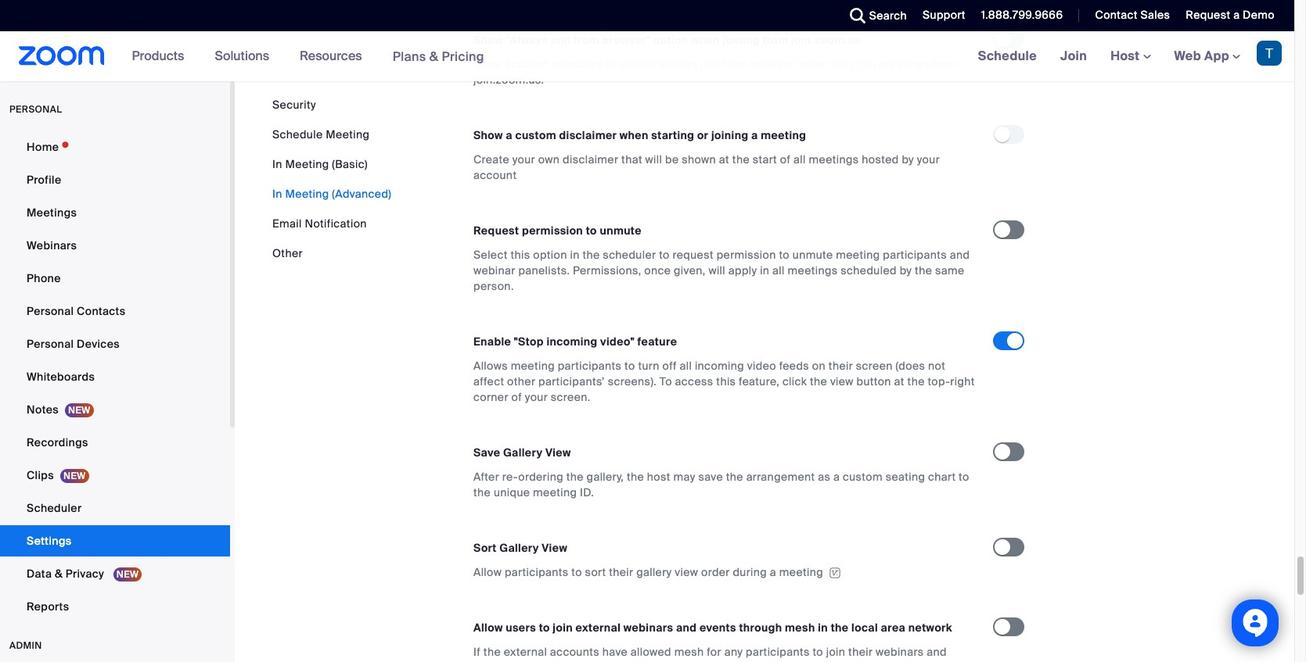 Task type: locate. For each thing, give the bounding box(es) containing it.
1 show from the top
[[473, 33, 503, 47]]

0 vertical spatial account
[[505, 57, 548, 71]]

permission up panelists.
[[522, 224, 583, 238]]

be down starting
[[665, 152, 679, 166]]

1 horizontal spatial option
[[653, 33, 688, 47]]

0 vertical spatial webinars
[[624, 621, 673, 635]]

1 horizontal spatial "always
[[658, 57, 698, 71]]

1 vertical spatial &
[[55, 567, 63, 581]]

notes
[[27, 403, 59, 417]]

disclaimer inside create your own disclaimer that will be shown at the start of all meetings hosted by your account
[[563, 152, 618, 166]]

1 horizontal spatial of
[[780, 152, 791, 166]]

allow down sort at the bottom left
[[473, 566, 502, 580]]

products button
[[132, 31, 191, 81]]

personal up 'whiteboards'
[[27, 337, 74, 351]]

some
[[515, 661, 545, 663]]

1 personal from the top
[[27, 304, 74, 318]]

schedule
[[978, 48, 1037, 64], [272, 128, 323, 142]]

1 vertical spatial "always
[[658, 57, 698, 71]]

in for in meeting (basic)
[[272, 157, 282, 171]]

of
[[780, 152, 791, 166], [511, 390, 522, 404]]

mesh
[[785, 621, 815, 635], [674, 646, 704, 660]]

show up create at left
[[473, 128, 503, 142]]

video"
[[600, 335, 635, 349]]

meeting down ordering
[[533, 486, 577, 500]]

menu bar
[[272, 97, 391, 261]]

show "always join from browser" option when joining from join.zoom.us
[[473, 33, 860, 47]]

their right on on the bottom of page
[[829, 359, 853, 373]]

resources
[[300, 48, 362, 64]]

be inside create your own disclaimer that will be shown at the start of all meetings hosted by your account
[[665, 152, 679, 166]]

demo
[[1243, 8, 1275, 22]]

will inside create your own disclaimer that will be shown at the start of all meetings hosted by your account
[[645, 152, 662, 166]]

0 vertical spatial at
[[719, 152, 729, 166]]

1 horizontal spatial request
[[1186, 8, 1230, 22]]

meeting for (basic)
[[285, 157, 329, 171]]

incoming up participants'
[[547, 335, 597, 349]]

host button
[[1111, 48, 1151, 64]]

of right 'start'
[[780, 152, 791, 166]]

1 vertical spatial as
[[691, 661, 704, 663]]

0 vertical spatial be
[[665, 152, 679, 166]]

1 horizontal spatial browser"
[[751, 57, 797, 71]]

view left button
[[830, 375, 854, 389]]

meetings left hosted
[[809, 152, 859, 166]]

ordering
[[518, 470, 563, 484]]

at inside "allows meeting participants to turn off all incoming video feeds on their screen (does not affect other participants' screens). to access this feature, click the view button at the top-right corner of your screen."
[[894, 375, 904, 389]]

users
[[506, 621, 536, 635]]

and down network
[[927, 646, 947, 660]]

will left apply
[[709, 263, 725, 278]]

schedule for schedule
[[978, 48, 1037, 64]]

support version for sort gallery view image
[[827, 568, 843, 579]]

1 vertical spatial when
[[800, 57, 829, 71]]

allow for allow participants to sort their gallery view order during a meeting
[[473, 566, 502, 580]]

option up panelists.
[[533, 248, 567, 262]]

0 horizontal spatial of
[[511, 390, 522, 404]]

0 horizontal spatial external
[[504, 646, 547, 660]]

other
[[272, 247, 303, 261]]

0 vertical spatial view
[[545, 446, 571, 460]]

a right arrangement
[[833, 470, 840, 484]]

1 vertical spatial option
[[533, 248, 567, 262]]

meeting inside select this option in the scheduler to request permission to unmute meeting participants and webinar panelists. permissions, once given, will apply in all meetings scheduled by the same person.
[[836, 248, 880, 262]]

own
[[538, 152, 560, 166]]

0 vertical spatial as
[[818, 470, 830, 484]]

webinars
[[27, 239, 77, 253]]

when inside allow account members to enable "always join from browser" when they join meetings from join.zoom.us.
[[800, 57, 829, 71]]

your down other in the left bottom of the page
[[525, 390, 548, 404]]

1 vertical spatial unmute
[[793, 248, 833, 262]]

by right scheduled at the top right of page
[[900, 263, 912, 278]]

browser" inside allow account members to enable "always join from browser" when they join meetings from join.zoom.us.
[[751, 57, 797, 71]]

a up create at left
[[506, 128, 513, 142]]

be down have
[[625, 661, 639, 663]]

allow participants to sort their gallery view order during a meeting application
[[473, 565, 979, 581]]

0 horizontal spatial as
[[691, 661, 704, 663]]

1 horizontal spatial this
[[716, 375, 736, 389]]

allow participants to sort their gallery view order during a meeting
[[473, 566, 823, 580]]

be inside if the external accounts have allowed mesh for any participants to join their webinars and events, some devices might be reported as zoom mesh parents to distribute audio and vide
[[625, 661, 639, 663]]

your
[[512, 152, 535, 166], [917, 152, 940, 166], [525, 390, 548, 404]]

0 vertical spatial show
[[473, 33, 503, 47]]

after
[[473, 470, 499, 484]]

2 allow from the top
[[473, 566, 502, 580]]

allow account members to enable "always join from browser" when they join meetings from join.zoom.us.
[[473, 57, 957, 87]]

0 horizontal spatial be
[[625, 661, 639, 663]]

schedule meeting link
[[272, 128, 370, 142]]

0 vertical spatial by
[[902, 152, 914, 166]]

1 vertical spatial external
[[504, 646, 547, 660]]

0 horizontal spatial option
[[533, 248, 567, 262]]

all right off
[[680, 359, 692, 373]]

local
[[851, 621, 878, 635]]

"always up the join.zoom.us.
[[506, 33, 548, 47]]

meeting inside after re-ordering the gallery, the host may save the arrangement as a custom seating chart to the unique meeting id.
[[533, 486, 577, 500]]

2 vertical spatial meetings
[[788, 263, 838, 278]]

1 vertical spatial account
[[473, 168, 517, 182]]

privacy
[[66, 567, 104, 581]]

option up enable
[[653, 33, 688, 47]]

plans & pricing
[[393, 48, 484, 65]]

in down schedule meeting
[[272, 157, 282, 171]]

banner
[[0, 31, 1294, 82]]

all right 'start'
[[794, 152, 806, 166]]

0 vertical spatial gallery
[[503, 446, 543, 460]]

top-
[[928, 375, 950, 389]]

join.zoom.us.
[[473, 73, 544, 87]]

in up email
[[272, 187, 282, 201]]

2 in from the top
[[272, 187, 282, 201]]

view for save gallery view
[[545, 446, 571, 460]]

1 horizontal spatial webinars
[[876, 646, 924, 660]]

0 vertical spatial personal
[[27, 304, 74, 318]]

1 vertical spatial personal
[[27, 337, 74, 351]]

your inside "allows meeting participants to turn off all incoming video feeds on their screen (does not affect other participants' screens). to access this feature, click the view button at the top-right corner of your screen."
[[525, 390, 548, 404]]

in down request permission to unmute
[[570, 248, 580, 262]]

mesh inside if the external accounts have allowed mesh for any participants to join their webinars and events, some devices might be reported as zoom mesh parents to distribute audio and vide
[[674, 646, 704, 660]]

email notification link
[[272, 217, 367, 231]]

participants up participants'
[[558, 359, 622, 373]]

this up panelists.
[[511, 248, 530, 262]]

gallery,
[[587, 470, 624, 484]]

1 horizontal spatial schedule
[[978, 48, 1037, 64]]

1 allow from the top
[[473, 57, 502, 71]]

pricing
[[442, 48, 484, 65]]

0 horizontal spatial at
[[719, 152, 729, 166]]

as inside if the external accounts have allowed mesh for any participants to join their webinars and events, some devices might be reported as zoom mesh parents to distribute audio and vide
[[691, 661, 704, 663]]

their inside "allows meeting participants to turn off all incoming video feeds on their screen (does not affect other participants' screens). to access this feature, click the view button at the top-right corner of your screen."
[[829, 359, 853, 373]]

0 horizontal spatial will
[[645, 152, 662, 166]]

to inside "allows meeting participants to turn off all incoming video feeds on their screen (does not affect other participants' screens). to access this feature, click the view button at the top-right corner of your screen."
[[625, 359, 635, 373]]

&
[[429, 48, 438, 65], [55, 567, 63, 581]]

2 personal from the top
[[27, 337, 74, 351]]

request a demo link
[[1174, 0, 1294, 31], [1186, 8, 1275, 22]]

1 vertical spatial of
[[511, 390, 522, 404]]

schedule inside meetings navigation
[[978, 48, 1037, 64]]

not
[[928, 359, 945, 373]]

& inside product information navigation
[[429, 48, 438, 65]]

meeting up other in the left bottom of the page
[[511, 359, 555, 373]]

1 horizontal spatial external
[[576, 621, 621, 635]]

1 vertical spatial custom
[[843, 470, 883, 484]]

and
[[950, 248, 970, 262], [676, 621, 697, 635], [927, 646, 947, 660], [917, 661, 937, 663]]

0 vertical spatial in
[[272, 157, 282, 171]]

meetings inside select this option in the scheduler to request permission to unmute meeting participants and webinar panelists. permissions, once given, will apply in all meetings scheduled by the same person.
[[788, 263, 838, 278]]

create your own disclaimer that will be shown at the start of all meetings hosted by your account
[[473, 152, 940, 182]]

0 horizontal spatial "always
[[506, 33, 548, 47]]

2 vertical spatial when
[[620, 128, 649, 142]]

meetings inside create your own disclaimer that will be shown at the start of all meetings hosted by your account
[[809, 152, 859, 166]]

from down show "always join from browser" option when joining from join.zoom.us
[[723, 57, 748, 71]]

2 show from the top
[[473, 128, 503, 142]]

participants inside application
[[505, 566, 569, 580]]

same
[[935, 263, 964, 278]]

save
[[473, 446, 500, 460]]

0 vertical spatial all
[[794, 152, 806, 166]]

in left local
[[818, 621, 828, 635]]

0 horizontal spatial when
[[620, 128, 649, 142]]

1 horizontal spatial mesh
[[785, 621, 815, 635]]

0 horizontal spatial &
[[55, 567, 63, 581]]

other
[[507, 375, 535, 389]]

meeting up the email notification at the top left
[[285, 187, 329, 201]]

a up 'start'
[[751, 128, 758, 142]]

at down (does
[[894, 375, 904, 389]]

if the external accounts have allowed mesh for any participants to join their webinars and events, some devices might be reported as zoom mesh parents to distribute audio and vide
[[473, 646, 969, 663]]

1 vertical spatial request
[[473, 224, 519, 238]]

in right apply
[[760, 263, 770, 278]]

the right save
[[726, 470, 743, 484]]

as right arrangement
[[818, 470, 830, 484]]

0 horizontal spatial view
[[675, 566, 698, 580]]

view for sort gallery view
[[542, 541, 567, 555]]

meeting up scheduled at the top right of page
[[836, 248, 880, 262]]

browser" down the join.zoom.us
[[751, 57, 797, 71]]

browser"
[[602, 33, 650, 47], [751, 57, 797, 71]]

mesh left for
[[674, 646, 704, 660]]

meeting left support version for sort gallery view icon
[[779, 566, 823, 580]]

view right sort at the bottom left
[[542, 541, 567, 555]]

web app button
[[1174, 48, 1240, 64]]

gallery right sort at the bottom left
[[500, 541, 539, 555]]

1 vertical spatial all
[[772, 263, 785, 278]]

web app
[[1174, 48, 1229, 64]]

0 horizontal spatial mesh
[[674, 646, 704, 660]]

external up have
[[576, 621, 621, 635]]

when down the join.zoom.us
[[800, 57, 829, 71]]

the down (does
[[907, 375, 925, 389]]

account up the join.zoom.us.
[[505, 57, 548, 71]]

1 horizontal spatial incoming
[[695, 359, 744, 373]]

show up pricing
[[473, 33, 503, 47]]

on
[[812, 359, 826, 373]]

by
[[902, 152, 914, 166], [900, 263, 912, 278]]

0 vertical spatial when
[[691, 33, 720, 47]]

the inside create your own disclaimer that will be shown at the start of all meetings hosted by your account
[[732, 152, 750, 166]]

when up that
[[620, 128, 649, 142]]

screens).
[[608, 375, 657, 389]]

gallery for sort
[[500, 541, 539, 555]]

when
[[691, 33, 720, 47], [800, 57, 829, 71], [620, 128, 649, 142]]

all inside select this option in the scheduler to request permission to unmute meeting participants and webinar panelists. permissions, once given, will apply in all meetings scheduled by the same person.
[[772, 263, 785, 278]]

right
[[950, 375, 975, 389]]

as left zoom
[[691, 661, 704, 663]]

button
[[857, 375, 891, 389]]

joining for browser"
[[723, 33, 760, 47]]

0 vertical spatial allow
[[473, 57, 502, 71]]

2 vertical spatial in
[[818, 621, 828, 635]]

account down create at left
[[473, 168, 517, 182]]

request up web app dropdown button
[[1186, 8, 1230, 22]]

devices
[[547, 661, 589, 663]]

of inside "allows meeting participants to turn off all incoming video feeds on their screen (does not affect other participants' screens). to access this feature, click the view button at the top-right corner of your screen."
[[511, 390, 522, 404]]

permission up apply
[[717, 248, 776, 262]]

disclaimer for that
[[563, 152, 618, 166]]

1.888.799.9666 button up join
[[969, 0, 1067, 31]]

2 vertical spatial meeting
[[285, 187, 329, 201]]

1 vertical spatial show
[[473, 128, 503, 142]]

banner containing products
[[0, 31, 1294, 82]]

1.888.799.9666 button up schedule link
[[981, 8, 1063, 22]]

0 vertical spatial this
[[511, 248, 530, 262]]

join right they
[[857, 57, 876, 71]]

& inside personal menu 'menu'
[[55, 567, 63, 581]]

webinars up the allowed on the bottom of page
[[624, 621, 673, 635]]

1 vertical spatial at
[[894, 375, 904, 389]]

0 horizontal spatial all
[[680, 359, 692, 373]]

0 horizontal spatial request
[[473, 224, 519, 238]]

custom
[[515, 128, 556, 142], [843, 470, 883, 484]]

feature,
[[739, 375, 780, 389]]

1 vertical spatial will
[[709, 263, 725, 278]]

your left own
[[512, 152, 535, 166]]

"always inside allow account members to enable "always join from browser" when they join meetings from join.zoom.us.
[[658, 57, 698, 71]]

sort
[[473, 541, 497, 555]]

to inside application
[[571, 566, 582, 580]]

events,
[[473, 661, 512, 663]]

3 allow from the top
[[473, 621, 503, 635]]

0 vertical spatial in
[[570, 248, 580, 262]]

meeting down schedule meeting 'link'
[[285, 157, 329, 171]]

this inside select this option in the scheduler to request permission to unmute meeting participants and webinar panelists. permissions, once given, will apply in all meetings scheduled by the same person.
[[511, 248, 530, 262]]

custom inside after re-ordering the gallery, the host may save the arrangement as a custom seating chart to the unique meeting id.
[[843, 470, 883, 484]]

participants down sort gallery view
[[505, 566, 569, 580]]

and inside select this option in the scheduler to request permission to unmute meeting participants and webinar panelists. permissions, once given, will apply in all meetings scheduled by the same person.
[[950, 248, 970, 262]]

custom left seating
[[843, 470, 883, 484]]

join link
[[1049, 31, 1099, 81]]

the left same at the top right of page
[[915, 263, 932, 278]]

0 vertical spatial mesh
[[785, 621, 815, 635]]

whiteboards
[[27, 370, 95, 384]]

1 vertical spatial webinars
[[876, 646, 924, 660]]

reports
[[27, 600, 69, 614]]

view up ordering
[[545, 446, 571, 460]]

1 horizontal spatial unmute
[[793, 248, 833, 262]]

incoming up access
[[695, 359, 744, 373]]

1 horizontal spatial view
[[830, 375, 854, 389]]

1 vertical spatial browser"
[[751, 57, 797, 71]]

participants up same at the top right of page
[[883, 248, 947, 262]]

1 vertical spatial this
[[716, 375, 736, 389]]

their inside if the external accounts have allowed mesh for any participants to join their webinars and events, some devices might be reported as zoom mesh parents to distribute audio and vide
[[848, 646, 873, 660]]

1 vertical spatial allow
[[473, 566, 502, 580]]

1 vertical spatial in
[[272, 187, 282, 201]]

1 vertical spatial their
[[609, 566, 633, 580]]

meetings inside allow account members to enable "always join from browser" when they join meetings from join.zoom.us.
[[879, 57, 929, 71]]

0 vertical spatial unmute
[[600, 224, 642, 238]]

0 horizontal spatial schedule
[[272, 128, 323, 142]]

1 in from the top
[[272, 157, 282, 171]]

support link
[[911, 0, 969, 31], [923, 8, 966, 22]]

meeting up (basic)
[[326, 128, 370, 142]]

2 horizontal spatial all
[[794, 152, 806, 166]]

1 vertical spatial meetings
[[809, 152, 859, 166]]

joining
[[723, 33, 760, 47], [711, 128, 748, 142]]

1 horizontal spatial &
[[429, 48, 438, 65]]

allow inside application
[[473, 566, 502, 580]]

profile
[[27, 173, 61, 187]]

this
[[511, 248, 530, 262], [716, 375, 736, 389]]

& right plans
[[429, 48, 438, 65]]

0 vertical spatial disclaimer
[[559, 128, 617, 142]]

distribute
[[830, 661, 881, 663]]

0 vertical spatial view
[[830, 375, 854, 389]]

their up distribute
[[848, 646, 873, 660]]

mesh up the 'parents' on the bottom
[[785, 621, 815, 635]]

request a demo
[[1186, 8, 1275, 22]]

show for show "always join from browser" option when joining from join.zoom.us
[[473, 33, 503, 47]]

0 vertical spatial &
[[429, 48, 438, 65]]

1 horizontal spatial permission
[[717, 248, 776, 262]]

all right apply
[[772, 263, 785, 278]]

1 vertical spatial be
[[625, 661, 639, 663]]

a
[[1233, 8, 1240, 22], [506, 128, 513, 142], [751, 128, 758, 142], [833, 470, 840, 484], [770, 566, 776, 580]]

2 vertical spatial their
[[848, 646, 873, 660]]

from left the join.zoom.us
[[763, 33, 788, 47]]

to
[[605, 57, 615, 71], [586, 224, 597, 238], [659, 248, 670, 262], [779, 248, 790, 262], [625, 359, 635, 373], [959, 470, 969, 484], [571, 566, 582, 580], [539, 621, 550, 635], [813, 646, 823, 660], [817, 661, 827, 663]]

webinar
[[473, 263, 515, 278]]

0 vertical spatial joining
[[723, 33, 760, 47]]

allow inside allow account members to enable "always join from browser" when they join meetings from join.zoom.us.
[[473, 57, 502, 71]]

this right access
[[716, 375, 736, 389]]

1 horizontal spatial custom
[[843, 470, 883, 484]]

2 vertical spatial all
[[680, 359, 692, 373]]

meetings left scheduled at the top right of page
[[788, 263, 838, 278]]

permission
[[522, 224, 583, 238], [717, 248, 776, 262]]

browser" up enable
[[602, 33, 650, 47]]

or
[[697, 128, 708, 142]]

will inside select this option in the scheduler to request permission to unmute meeting participants and webinar panelists. permissions, once given, will apply in all meetings scheduled by the same person.
[[709, 263, 725, 278]]

your right hosted
[[917, 152, 940, 166]]

search button
[[838, 0, 911, 31]]

participants inside select this option in the scheduler to request permission to unmute meeting participants and webinar panelists. permissions, once given, will apply in all meetings scheduled by the same person.
[[883, 248, 947, 262]]

webinars
[[624, 621, 673, 635], [876, 646, 924, 660]]

0 horizontal spatial in
[[570, 248, 580, 262]]

1 vertical spatial gallery
[[500, 541, 539, 555]]

join up the accounts
[[553, 621, 573, 635]]

joining right or
[[711, 128, 748, 142]]

web
[[1174, 48, 1201, 64]]

and up same at the top right of page
[[950, 248, 970, 262]]

meetings
[[879, 57, 929, 71], [809, 152, 859, 166], [788, 263, 838, 278]]

0 horizontal spatial webinars
[[624, 621, 673, 635]]

gallery up re-
[[503, 446, 543, 460]]

0 vertical spatial meetings
[[879, 57, 929, 71]]

when up allow account members to enable "always join from browser" when they join meetings from join.zoom.us.
[[691, 33, 720, 47]]

0 vertical spatial will
[[645, 152, 662, 166]]

schedule link
[[966, 31, 1049, 81]]

joining up allow account members to enable "always join from browser" when they join meetings from join.zoom.us.
[[723, 33, 760, 47]]

meetings down 'search'
[[879, 57, 929, 71]]

account inside allow account members to enable "always join from browser" when they join meetings from join.zoom.us.
[[505, 57, 548, 71]]

view left the order
[[675, 566, 698, 580]]

2 horizontal spatial in
[[818, 621, 828, 635]]

from
[[574, 33, 599, 47], [763, 33, 788, 47], [723, 57, 748, 71], [932, 57, 957, 71]]

permissions,
[[573, 263, 641, 278]]

notes link
[[0, 394, 230, 426]]

1 horizontal spatial will
[[709, 263, 725, 278]]

0 vertical spatial schedule
[[978, 48, 1037, 64]]

allow up if
[[473, 621, 503, 635]]

meeting inside allow participants to sort their gallery view order during a meeting application
[[779, 566, 823, 580]]

devices
[[77, 337, 120, 351]]

meeting inside "allows meeting participants to turn off all incoming video feeds on their screen (does not affect other participants' screens). to access this feature, click the view button at the top-right corner of your screen."
[[511, 359, 555, 373]]

product information navigation
[[120, 31, 496, 82]]

access
[[675, 375, 713, 389]]

disclaimer left that
[[563, 152, 618, 166]]

1 vertical spatial view
[[675, 566, 698, 580]]

1 horizontal spatial at
[[894, 375, 904, 389]]

webinars up audio
[[876, 646, 924, 660]]

plans
[[393, 48, 426, 65]]

their right sort
[[609, 566, 633, 580]]

be
[[665, 152, 679, 166], [625, 661, 639, 663]]

of inside create your own disclaimer that will be shown at the start of all meetings hosted by your account
[[780, 152, 791, 166]]

schedule down security link
[[272, 128, 323, 142]]

personal devices
[[27, 337, 120, 351]]

external
[[576, 621, 621, 635], [504, 646, 547, 660]]

plans & pricing link
[[393, 48, 484, 65], [393, 48, 484, 65]]

the left host
[[627, 470, 644, 484]]

the left 'start'
[[732, 152, 750, 166]]

& for pricing
[[429, 48, 438, 65]]

and left events
[[676, 621, 697, 635]]

0 vertical spatial external
[[576, 621, 621, 635]]



Task type: describe. For each thing, give the bounding box(es) containing it.
network
[[908, 621, 952, 635]]

by inside create your own disclaimer that will be shown at the start of all meetings hosted by your account
[[902, 152, 914, 166]]

allows
[[473, 359, 508, 373]]

personal contacts
[[27, 304, 126, 318]]

show a custom disclaimer when starting or joining a meeting
[[473, 128, 806, 142]]

screen
[[856, 359, 893, 373]]

at inside create your own disclaimer that will be shown at the start of all meetings hosted by your account
[[719, 152, 729, 166]]

person.
[[473, 279, 514, 293]]

the left local
[[831, 621, 849, 635]]

scheduled
[[841, 263, 897, 278]]

solutions
[[215, 48, 269, 64]]

join up members
[[551, 33, 571, 47]]

search
[[869, 9, 907, 23]]

arrangement
[[746, 470, 815, 484]]

a left the demo
[[1233, 8, 1240, 22]]

schedule meeting
[[272, 128, 370, 142]]

during
[[733, 566, 767, 580]]

recordings
[[27, 436, 88, 450]]

0 horizontal spatial permission
[[522, 224, 583, 238]]

products
[[132, 48, 184, 64]]

0 horizontal spatial incoming
[[547, 335, 597, 349]]

shown
[[682, 152, 716, 166]]

personal for personal contacts
[[27, 304, 74, 318]]

all inside "allows meeting participants to turn off all incoming video feeds on their screen (does not affect other participants' screens). to access this feature, click the view button at the top-right corner of your screen."
[[680, 359, 692, 373]]

select this option in the scheduler to request permission to unmute meeting participants and webinar panelists. permissions, once given, will apply in all meetings scheduled by the same person.
[[473, 248, 970, 293]]

scheduler link
[[0, 493, 230, 524]]

id.
[[580, 486, 594, 500]]

participants inside "allows meeting participants to turn off all incoming video feeds on their screen (does not affect other participants' screens). to access this feature, click the view button at the top-right corner of your screen."
[[558, 359, 622, 373]]

email
[[272, 217, 302, 231]]

they
[[831, 57, 854, 71]]

zoom logo image
[[19, 46, 105, 66]]

scheduler
[[603, 248, 656, 262]]

contacts
[[77, 304, 126, 318]]

chart
[[928, 470, 956, 484]]

request for request a demo
[[1186, 8, 1230, 22]]

(basic)
[[332, 157, 368, 171]]

from down support
[[932, 57, 957, 71]]

phone link
[[0, 263, 230, 294]]

participants inside if the external accounts have allowed mesh for any participants to join their webinars and events, some devices might be reported as zoom mesh parents to distribute audio and vide
[[746, 646, 810, 660]]

in meeting (advanced)
[[272, 187, 391, 201]]

data & privacy link
[[0, 559, 230, 590]]

1 horizontal spatial when
[[691, 33, 720, 47]]

affect
[[473, 375, 504, 389]]

this inside "allows meeting participants to turn off all incoming video feeds on their screen (does not affect other participants' screens). to access this feature, click the view button at the top-right corner of your screen."
[[716, 375, 736, 389]]

settings
[[27, 534, 72, 549]]

zoom
[[707, 661, 738, 663]]

profile link
[[0, 164, 230, 196]]

request
[[673, 248, 714, 262]]

in meeting (basic) link
[[272, 157, 368, 171]]

view inside "allows meeting participants to turn off all incoming video feeds on their screen (does not affect other participants' screens). to access this feature, click the view button at the top-right corner of your screen."
[[830, 375, 854, 389]]

0 vertical spatial meeting
[[326, 128, 370, 142]]

meeting for (advanced)
[[285, 187, 329, 201]]

"stop
[[514, 335, 544, 349]]

and right audio
[[917, 661, 937, 663]]

seating
[[886, 470, 925, 484]]

the up id.
[[566, 470, 584, 484]]

in for in meeting (advanced)
[[272, 187, 282, 201]]

all inside create your own disclaimer that will be shown at the start of all meetings hosted by your account
[[794, 152, 806, 166]]

order
[[701, 566, 730, 580]]

sort gallery view
[[473, 541, 567, 555]]

video
[[747, 359, 776, 373]]

feeds
[[779, 359, 809, 373]]

& for privacy
[[55, 567, 63, 581]]

app
[[1204, 48, 1229, 64]]

sort
[[585, 566, 606, 580]]

account inside create your own disclaimer that will be shown at the start of all meetings hosted by your account
[[473, 168, 517, 182]]

support
[[923, 8, 966, 22]]

enable
[[473, 335, 511, 349]]

other link
[[272, 247, 303, 261]]

personal menu menu
[[0, 131, 230, 624]]

create
[[473, 152, 509, 166]]

the inside if the external accounts have allowed mesh for any participants to join their webinars and events, some devices might be reported as zoom mesh parents to distribute audio and vide
[[483, 646, 501, 660]]

join down show "always join from browser" option when joining from join.zoom.us
[[701, 57, 720, 71]]

start
[[753, 152, 777, 166]]

personal
[[9, 103, 62, 116]]

gallery for save
[[503, 446, 543, 460]]

scheduler
[[27, 502, 82, 516]]

meetings navigation
[[966, 31, 1294, 82]]

allows meeting participants to turn off all incoming video feeds on their screen (does not affect other participants' screens). to access this feature, click the view button at the top-right corner of your screen.
[[473, 359, 975, 404]]

0 horizontal spatial unmute
[[600, 224, 642, 238]]

data & privacy
[[27, 567, 107, 581]]

allow for allow users to join external webinars and events through mesh in the local area network
[[473, 621, 503, 635]]

turn
[[638, 359, 659, 373]]

a inside after re-ordering the gallery, the host may save the arrangement as a custom seating chart to the unique meeting id.
[[833, 470, 840, 484]]

profile picture image
[[1257, 41, 1282, 66]]

0 vertical spatial option
[[653, 33, 688, 47]]

events
[[700, 621, 736, 635]]

by inside select this option in the scheduler to request permission to unmute meeting participants and webinar panelists. permissions, once given, will apply in all meetings scheduled by the same person.
[[900, 263, 912, 278]]

contact sales
[[1095, 8, 1170, 22]]

after re-ordering the gallery, the host may save the arrangement as a custom seating chart to the unique meeting id.
[[473, 470, 969, 500]]

0 vertical spatial "always
[[506, 33, 548, 47]]

in meeting (advanced) link
[[272, 187, 391, 201]]

to inside allow account members to enable "always join from browser" when they join meetings from join.zoom.us.
[[605, 57, 615, 71]]

members
[[551, 57, 602, 71]]

webinars inside if the external accounts have allowed mesh for any participants to join their webinars and events, some devices might be reported as zoom mesh parents to distribute audio and vide
[[876, 646, 924, 660]]

join.zoom.us
[[791, 33, 860, 47]]

disclaimer for when
[[559, 128, 617, 142]]

save gallery view
[[473, 446, 571, 460]]

as inside after re-ordering the gallery, the host may save the arrangement as a custom seating chart to the unique meeting id.
[[818, 470, 830, 484]]

unmute inside select this option in the scheduler to request permission to unmute meeting participants and webinar panelists. permissions, once given, will apply in all meetings scheduled by the same person.
[[793, 248, 833, 262]]

personal for personal devices
[[27, 337, 74, 351]]

click
[[782, 375, 807, 389]]

show for show a custom disclaimer when starting or joining a meeting
[[473, 128, 503, 142]]

meeting up 'start'
[[761, 128, 806, 142]]

solutions button
[[215, 31, 276, 81]]

feature
[[637, 335, 677, 349]]

their inside application
[[609, 566, 633, 580]]

view inside application
[[675, 566, 698, 580]]

0 vertical spatial custom
[[515, 128, 556, 142]]

host
[[1111, 48, 1143, 64]]

corner
[[473, 390, 509, 404]]

admin
[[9, 640, 42, 653]]

joining for at
[[711, 128, 748, 142]]

incoming inside "allows meeting participants to turn off all incoming video feeds on their screen (does not affect other participants' screens). to access this feature, click the view button at the top-right corner of your screen."
[[695, 359, 744, 373]]

notification
[[305, 217, 367, 231]]

the down on on the bottom of page
[[810, 375, 827, 389]]

a inside application
[[770, 566, 776, 580]]

allow for allow account members to enable "always join from browser" when they join meetings from join.zoom.us.
[[473, 57, 502, 71]]

clips
[[27, 469, 54, 483]]

to
[[660, 375, 672, 389]]

from up members
[[574, 33, 599, 47]]

1 horizontal spatial in
[[760, 263, 770, 278]]

off
[[662, 359, 677, 373]]

hosted
[[862, 152, 899, 166]]

the up permissions,
[[583, 248, 600, 262]]

the down the after
[[473, 486, 491, 500]]

save
[[698, 470, 723, 484]]

allow users to join external webinars and events through mesh in the local area network
[[473, 621, 952, 635]]

to inside after re-ordering the gallery, the host may save the arrangement as a custom seating chart to the unique meeting id.
[[959, 470, 969, 484]]

menu bar containing security
[[272, 97, 391, 261]]

request for request permission to unmute
[[473, 224, 519, 238]]

may
[[673, 470, 695, 484]]

external inside if the external accounts have allowed mesh for any participants to join their webinars and events, some devices might be reported as zoom mesh parents to distribute audio and vide
[[504, 646, 547, 660]]

permission inside select this option in the scheduler to request permission to unmute meeting participants and webinar panelists. permissions, once given, will apply in all meetings scheduled by the same person.
[[717, 248, 776, 262]]

join inside if the external accounts have allowed mesh for any participants to join their webinars and events, some devices might be reported as zoom mesh parents to distribute audio and vide
[[826, 646, 845, 660]]

unique
[[494, 486, 530, 500]]

option inside select this option in the scheduler to request permission to unmute meeting participants and webinar panelists. permissions, once given, will apply in all meetings scheduled by the same person.
[[533, 248, 567, 262]]

schedule for schedule meeting
[[272, 128, 323, 142]]

0 horizontal spatial browser"
[[602, 33, 650, 47]]

(does
[[896, 359, 925, 373]]

reports link
[[0, 592, 230, 623]]

once
[[644, 263, 671, 278]]



Task type: vqa. For each thing, say whether or not it's contained in the screenshot.
to inside the Allow account members to enable "Always join from browser" when they join meetings from join.zoom.us.
yes



